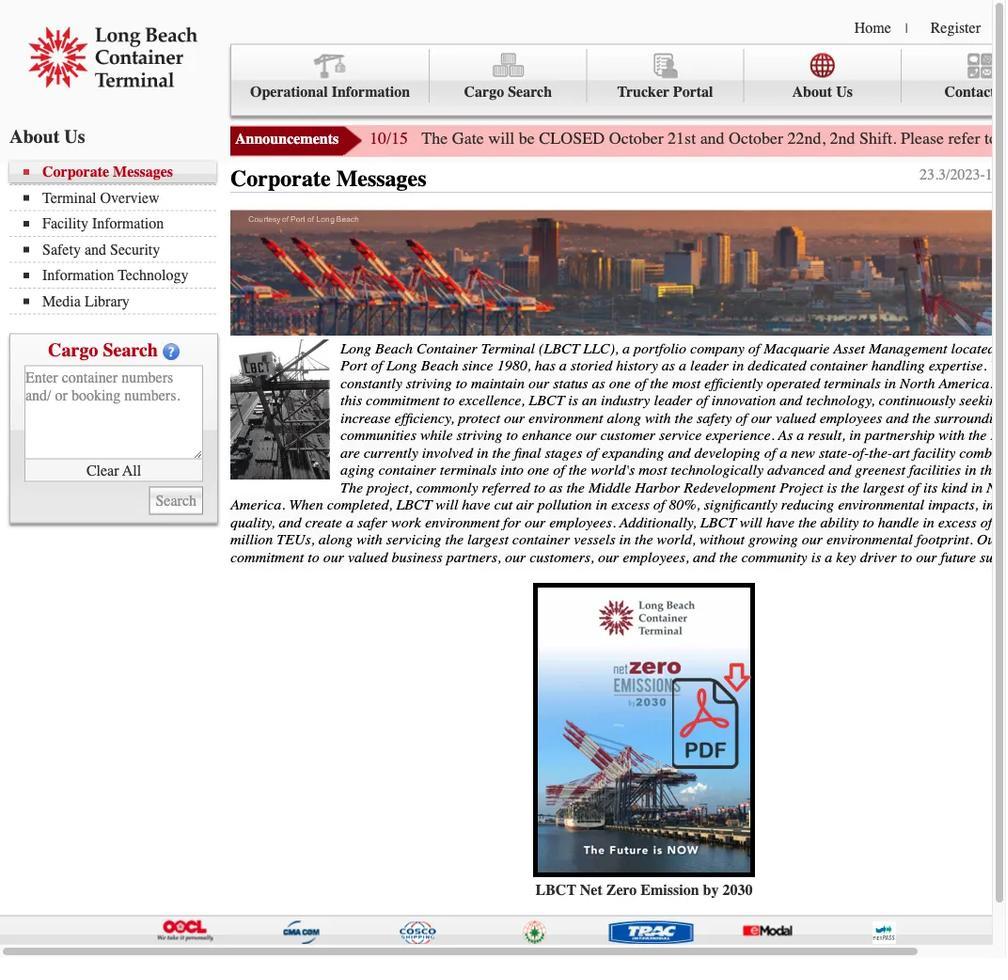 Task type: describe. For each thing, give the bounding box(es) containing it.
long
[[341, 340, 372, 357]]

0 horizontal spatial cargo search
[[48, 339, 158, 361]]

media inside corporate messages terminal overview facility information safety and security information technology media library
[[42, 293, 81, 310]]

register link
[[931, 19, 981, 36]]

corporate messages link
[[24, 163, 216, 181]]

asset
[[834, 340, 866, 357]]

search inside menu bar
[[508, 83, 552, 101]]

messages for corporate messages
[[336, 166, 427, 192]]

facility inside corporate messages terminal overview facility information safety and security information technology media library
[[42, 215, 88, 232]]

long beach container terminal (lbct llc), a portfolio company of macquarie asset management located in
[[231, 340, 1007, 566]]

macquarie
[[764, 340, 830, 357]]

media librar link
[[911, 111, 1007, 154]]

management
[[869, 340, 948, 357]]

1 vertical spatial us
[[64, 126, 85, 147]]

located
[[952, 340, 996, 357]]

cargo inside menu bar
[[464, 83, 504, 101]]

home link
[[855, 19, 892, 36]]

shift.
[[860, 129, 897, 148]]

corporate for corporate messages
[[231, 166, 331, 192]]

corporate messages terminal overview facility information safety and security information technology media library
[[42, 163, 189, 310]]

safety inside corporate messages terminal overview facility information safety and security information technology media library
[[42, 241, 81, 258]]

22nd,
[[788, 129, 826, 148]]

will
[[488, 129, 515, 148]]

0 vertical spatial facility
[[429, 125, 477, 142]]

0 horizontal spatial about us
[[9, 126, 85, 147]]

llc),
[[584, 340, 619, 357]]

1 | from the left
[[906, 21, 909, 36]]

portfolio
[[634, 340, 687, 357]]

portal
[[674, 83, 714, 101]]

21st
[[668, 129, 696, 148]]

facility information link for 'corporate message' link
[[415, 111, 574, 154]]

2nd
[[830, 129, 856, 148]]

register
[[931, 19, 981, 36]]

10/15 the gate will be closed october 21st and october 22nd, 2nd shift. please refer to t
[[370, 129, 1007, 148]]

facility information
[[429, 125, 560, 142]]

1 horizontal spatial security
[[660, 125, 713, 142]]

overview inside "menu item"
[[339, 125, 400, 142]]

message
[[193, 125, 248, 142]]

technology inside "menu item"
[[824, 125, 897, 142]]

and inside 'link'
[[632, 125, 656, 142]]

cargo search inside menu bar
[[464, 83, 552, 101]]

2 | from the left
[[999, 21, 1002, 36]]

corporate for corporate messages terminal overview facility information safety and security information technology media library
[[42, 163, 109, 181]]

operational
[[250, 83, 328, 101]]

1 vertical spatial cargo
[[48, 339, 98, 361]]

of
[[749, 340, 760, 357]]

u
[[1000, 83, 1007, 101]]

media library link
[[24, 293, 216, 310]]

facility information link for 'corporate messages' link
[[24, 215, 216, 232]]

menu item containing about us
[[53, 49, 1007, 154]]

messages for corporate messages terminal overview facility information safety and security information technology media library
[[113, 163, 173, 181]]



Task type: locate. For each thing, give the bounding box(es) containing it.
corporate for corporate message
[[123, 125, 190, 142]]

technology left please at the top right of the page
[[824, 125, 897, 142]]

information technology link for media librar link
[[727, 111, 911, 154]]

1 vertical spatial technology
[[118, 267, 189, 284]]

1 horizontal spatial safety and security link
[[574, 111, 727, 154]]

information technology link for media library link
[[24, 267, 216, 284]]

0 vertical spatial safety and security link
[[574, 111, 727, 154]]

safety and security link for 'corporate messages' link the facility information link
[[24, 241, 216, 258]]

trucker portal link
[[587, 49, 745, 102]]

media left library
[[42, 293, 81, 310]]

overview down operational information
[[339, 125, 400, 142]]

security inside corporate messages terminal overview facility information safety and security information technology media library
[[110, 241, 160, 258]]

us up the '2nd'
[[837, 83, 853, 101]]

corporate messages
[[231, 166, 427, 192]]

cargo up facility information
[[464, 83, 504, 101]]

corporate message link
[[109, 111, 262, 154]]

overview down 'corporate messages' link
[[100, 189, 160, 207]]

0 vertical spatial technology
[[824, 125, 897, 142]]

home
[[855, 19, 892, 36]]

media librar
[[925, 125, 1007, 142]]

to
[[985, 129, 998, 148]]

1 horizontal spatial terminal overview link
[[262, 111, 415, 154]]

facility information link
[[415, 111, 574, 154], [24, 215, 216, 232]]

trucker
[[618, 83, 670, 101]]

information
[[332, 83, 410, 101], [481, 125, 560, 142], [741, 125, 820, 142], [92, 215, 164, 232], [42, 267, 114, 284]]

0 horizontal spatial search
[[103, 339, 158, 361]]

about up information technology
[[793, 83, 833, 101]]

be
[[519, 129, 535, 148]]

2 horizontal spatial and
[[701, 129, 725, 148]]

0 horizontal spatial and
[[85, 241, 106, 258]]

refer
[[949, 129, 981, 148]]

technology inside corporate messages terminal overview facility information safety and security information technology media library
[[118, 267, 189, 284]]

search up be
[[508, 83, 552, 101]]

0 horizontal spatial about
[[9, 126, 60, 147]]

search
[[508, 83, 552, 101], [103, 339, 158, 361]]

1 vertical spatial safety and security link
[[24, 241, 216, 258]]

facility left will
[[429, 125, 477, 142]]

messages inside corporate messages terminal overview facility information safety and security information technology media library
[[113, 163, 173, 181]]

lbct net zero emission by 2030 link
[[536, 882, 753, 899]]

10/15
[[370, 129, 408, 148]]

0 vertical spatial terminal
[[276, 125, 335, 142]]

cargo search
[[464, 83, 552, 101], [48, 339, 158, 361]]

1 horizontal spatial media
[[925, 125, 966, 142]]

0 vertical spatial safety
[[588, 125, 628, 142]]

about us inside "menu item"
[[793, 83, 853, 101]]

1 horizontal spatial terminal
[[276, 125, 335, 142]]

1 horizontal spatial corporate
[[123, 125, 190, 142]]

cargo down library
[[48, 339, 98, 361]]

cargo
[[464, 83, 504, 101], [48, 339, 98, 361]]

1
[[1006, 166, 1007, 183]]

1 vertical spatial facility
[[42, 215, 88, 232]]

0 vertical spatial facility information link
[[415, 111, 574, 154]]

0 vertical spatial terminal overview link
[[262, 111, 415, 154]]

1 horizontal spatial safety
[[588, 125, 628, 142]]

1 vertical spatial cargo search
[[48, 339, 158, 361]]

0 horizontal spatial overview
[[100, 189, 160, 207]]

information technology link inside "menu item"
[[727, 111, 911, 154]]

0 vertical spatial security
[[660, 125, 713, 142]]

1 horizontal spatial and
[[632, 125, 656, 142]]

2 horizontal spatial terminal
[[481, 340, 535, 357]]

0 horizontal spatial facility information link
[[24, 215, 216, 232]]

terminal overview
[[276, 125, 400, 142]]

contact u link
[[902, 49, 1007, 102]]

1 horizontal spatial search
[[508, 83, 552, 101]]

about us link
[[745, 49, 902, 102]]

terminal down 'corporate messages' link
[[42, 189, 96, 207]]

in
[[1000, 340, 1007, 357]]

| right "home"
[[906, 21, 909, 36]]

october
[[609, 129, 664, 148], [729, 129, 784, 148]]

menu bar
[[53, 44, 1007, 154], [9, 161, 226, 315]]

1 horizontal spatial facility information link
[[415, 111, 574, 154]]

messages
[[113, 163, 173, 181], [336, 166, 427, 192]]

security up media library link
[[110, 241, 160, 258]]

messages down 10/15
[[336, 166, 427, 192]]

safety up media library link
[[42, 241, 81, 258]]

facility down 'corporate messages' link
[[42, 215, 88, 232]]

0 horizontal spatial security
[[110, 241, 160, 258]]

about up 'corporate messages' link
[[9, 126, 60, 147]]

| right register link
[[999, 21, 1002, 36]]

0 horizontal spatial facility
[[42, 215, 88, 232]]

company
[[691, 340, 745, 357]]

information technology link
[[727, 111, 911, 154], [24, 267, 216, 284]]

corporate inside 'corporate message' link
[[123, 125, 190, 142]]

operational information link
[[231, 49, 430, 102]]

container
[[417, 340, 478, 357]]

0 horizontal spatial messages
[[113, 163, 173, 181]]

0 vertical spatial about us
[[793, 83, 853, 101]]

1 vertical spatial search
[[103, 339, 158, 361]]

1 vertical spatial safety
[[42, 241, 81, 258]]

librar
[[970, 125, 1007, 142]]

contact u
[[945, 83, 1007, 101]]

1 vertical spatial about
[[9, 126, 60, 147]]

10-
[[986, 166, 1006, 183]]

october left 22nd,
[[729, 129, 784, 148]]

library
[[85, 293, 130, 310]]

beach
[[375, 340, 413, 357]]

october left 21st
[[609, 129, 664, 148]]

0 vertical spatial overview
[[339, 125, 400, 142]]

us
[[837, 83, 853, 101], [64, 126, 85, 147]]

technology
[[824, 125, 897, 142], [118, 267, 189, 284]]

1 horizontal spatial october
[[729, 129, 784, 148]]

0 horizontal spatial october
[[609, 129, 664, 148]]

1 horizontal spatial |
[[999, 21, 1002, 36]]

cargo search up facility information
[[464, 83, 552, 101]]

0 horizontal spatial |
[[906, 21, 909, 36]]

announcements
[[235, 130, 339, 148]]

1 vertical spatial security
[[110, 241, 160, 258]]

clear
[[86, 462, 119, 479]]

23.3/2023-
[[920, 166, 986, 183]]

menu item
[[53, 49, 1007, 154]]

0 vertical spatial media
[[925, 125, 966, 142]]

corporate message
[[123, 125, 248, 142]]

1 horizontal spatial about us
[[793, 83, 853, 101]]

1 vertical spatial terminal
[[42, 189, 96, 207]]

23.3/2023-10-1
[[920, 166, 1007, 183]]

corporate inside corporate messages terminal overview facility information safety and security information technology media library
[[42, 163, 109, 181]]

terminal inside corporate messages terminal overview facility information safety and security information technology media library
[[42, 189, 96, 207]]

closed
[[539, 129, 605, 148]]

media up 23.3/2023-
[[925, 125, 966, 142]]

2 october from the left
[[729, 129, 784, 148]]

about us
[[793, 83, 853, 101], [9, 126, 85, 147]]

None submit
[[149, 487, 203, 515]]

media inside "menu item"
[[925, 125, 966, 142]]

about inside "menu item"
[[793, 83, 833, 101]]

about
[[793, 83, 833, 101], [9, 126, 60, 147]]

0 horizontal spatial safety and security link
[[24, 241, 216, 258]]

0 horizontal spatial information technology link
[[24, 267, 216, 284]]

safety and security link
[[574, 111, 727, 154], [24, 241, 216, 258]]

1 horizontal spatial technology
[[824, 125, 897, 142]]

0 vertical spatial search
[[508, 83, 552, 101]]

us inside menu bar
[[837, 83, 853, 101]]

net
[[580, 882, 603, 899]]

information technology link down about us link
[[727, 111, 911, 154]]

t
[[1003, 129, 1007, 148]]

and left 21st
[[632, 125, 656, 142]]

|
[[906, 21, 909, 36], [999, 21, 1002, 36]]

2 vertical spatial terminal
[[481, 340, 535, 357]]

safety and security
[[588, 125, 713, 142]]

about us up 'corporate messages' link
[[9, 126, 85, 147]]

safety
[[588, 125, 628, 142], [42, 241, 81, 258]]

messages down corporate message
[[113, 163, 173, 181]]

facility information link down 'corporate messages' link
[[24, 215, 216, 232]]

0 vertical spatial cargo search
[[464, 83, 552, 101]]

0 vertical spatial us
[[837, 83, 853, 101]]

contact
[[945, 83, 996, 101]]

1 vertical spatial facility information link
[[24, 215, 216, 232]]

1 horizontal spatial facility
[[429, 125, 477, 142]]

terminal overview link for 'corporate messages' link the facility information link
[[24, 189, 216, 207]]

1 vertical spatial terminal overview link
[[24, 189, 216, 207]]

clear all
[[86, 462, 141, 479]]

1 horizontal spatial overview
[[339, 125, 400, 142]]

1 horizontal spatial information technology link
[[727, 111, 911, 154]]

1 horizontal spatial cargo search
[[464, 83, 552, 101]]

safety and security link down trucker
[[574, 111, 727, 154]]

0 horizontal spatial terminal
[[42, 189, 96, 207]]

0 horizontal spatial terminal overview link
[[24, 189, 216, 207]]

technology up media library link
[[118, 267, 189, 284]]

facility
[[429, 125, 477, 142], [42, 215, 88, 232]]

terminal left (lbct
[[481, 340, 535, 357]]

0 vertical spatial menu bar
[[53, 44, 1007, 154]]

all
[[122, 462, 141, 479]]

by
[[703, 882, 719, 899]]

terminal overview link for the facility information link associated with 'corporate message' link
[[262, 111, 415, 154]]

0 vertical spatial information technology link
[[727, 111, 911, 154]]

0 horizontal spatial corporate
[[42, 163, 109, 181]]

corporate
[[123, 125, 190, 142], [42, 163, 109, 181], [231, 166, 331, 192]]

cargo search link
[[430, 49, 587, 102]]

1 vertical spatial information technology link
[[24, 267, 216, 284]]

lbct net zero emission by 2030
[[536, 882, 753, 899]]

safety and security link inside "menu item"
[[574, 111, 727, 154]]

0 horizontal spatial media
[[42, 293, 81, 310]]

0 horizontal spatial technology
[[118, 267, 189, 284]]

the
[[422, 129, 448, 148]]

safety down trucker
[[588, 125, 628, 142]]

1 horizontal spatial messages
[[336, 166, 427, 192]]

emission
[[641, 882, 700, 899]]

us up 'corporate messages' link
[[64, 126, 85, 147]]

Enter container numbers and/ or booking numbers.  text field
[[24, 366, 203, 460]]

clear all button
[[24, 460, 203, 482]]

terminal overview link down operational information
[[262, 111, 415, 154]]

and right 21st
[[701, 129, 725, 148]]

terminal inside long beach container terminal (lbct llc), a portfolio company of macquarie asset management located in
[[481, 340, 535, 357]]

zero
[[607, 882, 637, 899]]

0 horizontal spatial cargo
[[48, 339, 98, 361]]

information technology
[[741, 125, 897, 142]]

security down the portal
[[660, 125, 713, 142]]

security
[[660, 125, 713, 142], [110, 241, 160, 258]]

overview
[[339, 125, 400, 142], [100, 189, 160, 207]]

0 vertical spatial cargo
[[464, 83, 504, 101]]

and inside corporate messages terminal overview facility information safety and security information technology media library
[[85, 241, 106, 258]]

1 vertical spatial menu bar
[[9, 161, 226, 315]]

lbct
[[536, 882, 577, 899]]

facility information link down cargo search link
[[415, 111, 574, 154]]

1 horizontal spatial about
[[793, 83, 833, 101]]

0 horizontal spatial us
[[64, 126, 85, 147]]

gate
[[452, 129, 484, 148]]

about us up information technology
[[793, 83, 853, 101]]

and
[[632, 125, 656, 142], [701, 129, 725, 148], [85, 241, 106, 258]]

terminal overview link
[[262, 111, 415, 154], [24, 189, 216, 207]]

(lbct
[[539, 340, 580, 357]]

overview inside corporate messages terminal overview facility information safety and security information technology media library
[[100, 189, 160, 207]]

information technology link up media library link
[[24, 267, 216, 284]]

terminal
[[276, 125, 335, 142], [42, 189, 96, 207], [481, 340, 535, 357]]

terminal inside "menu item"
[[276, 125, 335, 142]]

1 vertical spatial overview
[[100, 189, 160, 207]]

menu bar containing corporate messages
[[9, 161, 226, 315]]

1 horizontal spatial cargo
[[464, 83, 504, 101]]

2030
[[723, 882, 753, 899]]

1 vertical spatial media
[[42, 293, 81, 310]]

operational information
[[250, 83, 410, 101]]

cargo search down library
[[48, 339, 158, 361]]

please
[[901, 129, 945, 148]]

safety and security link for the facility information link associated with 'corporate message' link
[[574, 111, 727, 154]]

search down media library link
[[103, 339, 158, 361]]

terminal down the operational
[[276, 125, 335, 142]]

0 horizontal spatial safety
[[42, 241, 81, 258]]

1 horizontal spatial us
[[837, 83, 853, 101]]

a
[[623, 340, 630, 357]]

terminal overview link down 'corporate messages' link
[[24, 189, 216, 207]]

1 vertical spatial about us
[[9, 126, 85, 147]]

0 vertical spatial about
[[793, 83, 833, 101]]

1 october from the left
[[609, 129, 664, 148]]

trucker portal
[[618, 83, 714, 101]]

menu bar containing operational information
[[53, 44, 1007, 154]]

2 horizontal spatial corporate
[[231, 166, 331, 192]]

safety and security link up media library link
[[24, 241, 216, 258]]

media
[[925, 125, 966, 142], [42, 293, 81, 310]]

and up library
[[85, 241, 106, 258]]



Task type: vqa. For each thing, say whether or not it's contained in the screenshot.
Safety and Security
yes



